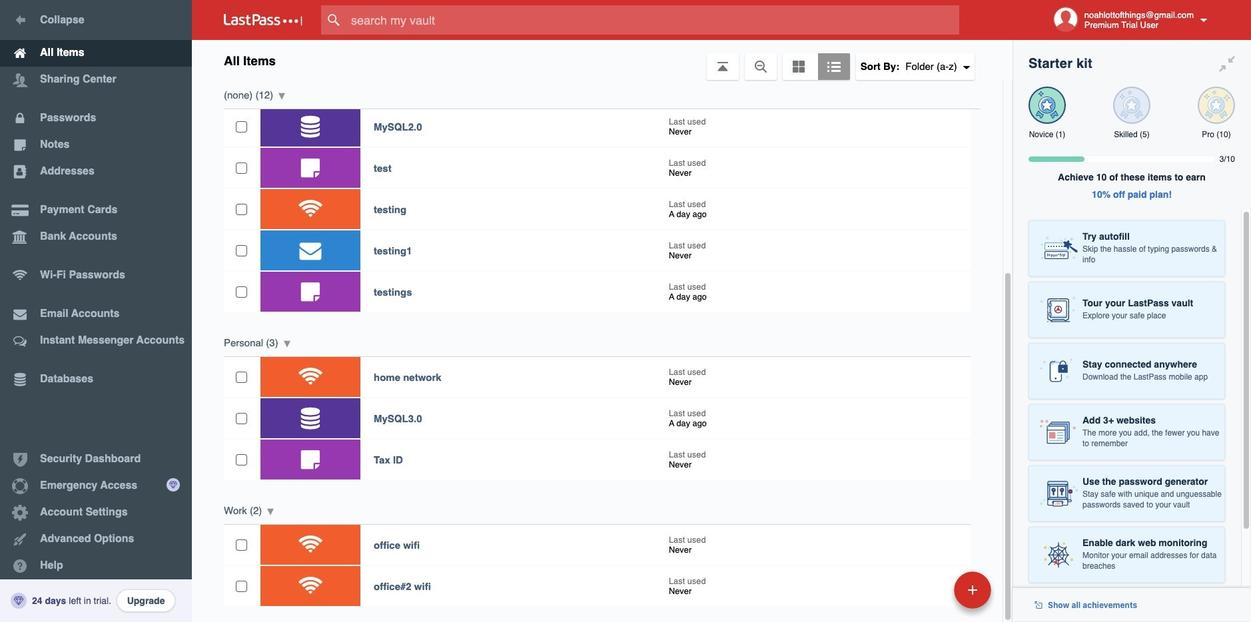 Task type: locate. For each thing, give the bounding box(es) containing it.
main navigation navigation
[[0, 0, 192, 622]]

vault options navigation
[[192, 40, 1013, 80]]

search my vault text field
[[321, 5, 986, 35]]

lastpass image
[[224, 14, 303, 26]]

new item navigation
[[863, 568, 1000, 622]]



Task type: describe. For each thing, give the bounding box(es) containing it.
new item element
[[863, 571, 996, 609]]

Search search field
[[321, 5, 986, 35]]



Task type: vqa. For each thing, say whether or not it's contained in the screenshot.
the Search search box
yes



